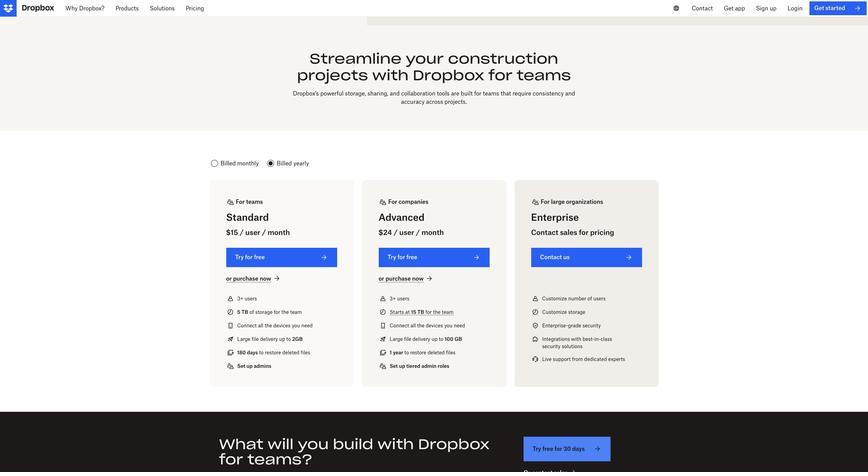Task type: vqa. For each thing, say whether or not it's contained in the screenshot.
INCREDIBLE.
no



Task type: describe. For each thing, give the bounding box(es) containing it.
30
[[564, 446, 571, 453]]

customize number of users
[[543, 296, 606, 302]]

3+ users for standard
[[237, 296, 257, 302]]

admin
[[422, 364, 437, 369]]

1 tb from the left
[[242, 309, 248, 315]]

4 / from the left
[[416, 229, 420, 237]]

consistency
[[533, 90, 564, 97]]

purchase for standard
[[233, 276, 259, 282]]

sign up
[[757, 5, 777, 12]]

1 year to restore deleted files
[[390, 350, 456, 356]]

projects.
[[445, 99, 467, 106]]

to left the 100
[[439, 337, 444, 342]]

for large organizations
[[541, 199, 604, 206]]

now for standard
[[260, 276, 271, 282]]

are
[[451, 90, 460, 97]]

support
[[553, 357, 571, 363]]

tiered
[[407, 364, 421, 369]]

restore for advanced
[[411, 350, 427, 356]]

get started
[[815, 5, 846, 12]]

now for advanced
[[412, 276, 424, 282]]

up left 2gb
[[279, 337, 285, 342]]

free inside try free for 30 days link
[[543, 446, 554, 453]]

standard
[[226, 212, 269, 223]]

3 users from the left
[[594, 296, 606, 302]]

tools
[[437, 90, 450, 97]]

companies
[[399, 199, 429, 206]]

billed for billed yearly
[[277, 160, 292, 167]]

set up tiered admin roles
[[390, 364, 450, 369]]

15
[[411, 309, 416, 315]]

need for advanced
[[454, 323, 465, 329]]

teams inside dropbox's powerful storage, sharing, and collaboration tools are built for teams that require consistency and accuracy across projects.
[[483, 90, 499, 97]]

180 days to restore deleted files
[[237, 350, 310, 356]]

solutions
[[150, 5, 175, 12]]

1 storage from the left
[[256, 309, 273, 315]]

organizations
[[567, 199, 604, 206]]

deleted for standard
[[282, 350, 300, 356]]

purchase for advanced
[[386, 276, 411, 282]]

at
[[406, 309, 410, 315]]

with for what will you build with dropbox for teams?
[[378, 436, 414, 454]]

try for advanced
[[388, 254, 396, 261]]

delivery for standard
[[260, 337, 278, 342]]

large file delivery up to 2gb
[[237, 337, 303, 342]]

started
[[826, 5, 846, 12]]

for for advanced
[[389, 199, 397, 206]]

up right sign
[[770, 5, 777, 12]]

up left admins at the left bottom
[[247, 364, 253, 369]]

the right 15
[[433, 309, 441, 315]]

login link
[[783, 0, 809, 17]]

accuracy
[[401, 99, 425, 106]]

construction
[[448, 50, 559, 68]]

class
[[601, 337, 613, 342]]

the down 5 tb of storage for the team
[[265, 323, 272, 329]]

$15 / user / month
[[226, 229, 290, 237]]

your
[[406, 50, 444, 68]]

from
[[572, 357, 583, 363]]

free for advanced
[[407, 254, 418, 261]]

billed yearly
[[277, 160, 309, 167]]

try free for 30 days link
[[524, 437, 611, 462]]

dropbox's powerful storage, sharing, and collaboration tools are built for teams that require consistency and accuracy across projects.
[[293, 90, 575, 106]]

the up large file delivery up to 2gb on the left
[[282, 309, 289, 315]]

contact sales for pricing
[[531, 229, 615, 237]]

set up admins
[[237, 364, 272, 369]]

with for streamline your construction projects with dropbox for teams
[[372, 67, 409, 84]]

sharing,
[[368, 90, 389, 97]]

100
[[445, 337, 454, 342]]

1 and from the left
[[390, 90, 400, 97]]

solutions
[[562, 344, 583, 350]]

you for advanced
[[445, 323, 453, 329]]

you inside what will you build with dropbox for teams?
[[298, 436, 329, 454]]

dropbox for projects
[[413, 67, 485, 84]]

large for standard
[[237, 337, 251, 342]]

will
[[268, 436, 294, 454]]

file for advanced
[[404, 337, 411, 342]]

sales
[[560, 229, 578, 237]]

connect for advanced
[[390, 323, 409, 329]]

login
[[788, 5, 803, 12]]

get for get app
[[724, 5, 734, 12]]

streamline your construction projects with dropbox for teams
[[297, 50, 571, 84]]

month for advanced
[[422, 229, 444, 237]]

starts at 15 tb for the team
[[390, 309, 454, 315]]

$15
[[226, 229, 238, 237]]

for teams
[[236, 199, 263, 206]]

3+ for advanced
[[390, 296, 396, 302]]

or for standard
[[226, 276, 232, 282]]

year
[[393, 350, 403, 356]]

what
[[219, 436, 264, 454]]

best-
[[583, 337, 595, 342]]

customize storage
[[543, 309, 586, 315]]

monthly
[[237, 160, 259, 167]]

connect all the devices you need for advanced
[[390, 323, 465, 329]]

contact for contact us
[[540, 254, 562, 261]]

dropbox?
[[79, 5, 105, 12]]

up left the 100
[[432, 337, 438, 342]]

devices for advanced
[[426, 323, 443, 329]]

180
[[237, 350, 246, 356]]

gb
[[455, 337, 462, 342]]

file for standard
[[252, 337, 259, 342]]

to up admins at the left bottom
[[259, 350, 264, 356]]

5
[[237, 309, 240, 315]]

free for standard
[[254, 254, 265, 261]]

of for number
[[588, 296, 592, 302]]

$24 / user / month
[[379, 229, 444, 237]]

1 vertical spatial days
[[573, 446, 585, 453]]

enterprise
[[531, 212, 579, 223]]

collaboration
[[401, 90, 436, 97]]

billed for billed monthly
[[221, 160, 236, 167]]

get started link
[[810, 1, 867, 15]]

streamline
[[310, 50, 402, 68]]

all for advanced
[[411, 323, 416, 329]]

require
[[513, 90, 532, 97]]

teams inside streamline your construction projects with dropbox for teams
[[517, 67, 571, 84]]

powerful
[[321, 90, 344, 97]]

for inside streamline your construction projects with dropbox for teams
[[489, 67, 513, 84]]

1
[[390, 350, 392, 356]]



Task type: locate. For each thing, give the bounding box(es) containing it.
3 for from the left
[[541, 199, 550, 206]]

1 horizontal spatial restore
[[411, 350, 427, 356]]

2 vertical spatial with
[[378, 436, 414, 454]]

users for standard
[[245, 296, 257, 302]]

build
[[333, 436, 374, 454]]

get
[[815, 5, 825, 12], [724, 5, 734, 12]]

2 try for free link from the left
[[379, 248, 490, 268]]

teams up standard
[[246, 199, 263, 206]]

delivery up 1 year to restore deleted files
[[413, 337, 431, 342]]

contact button
[[687, 0, 719, 17]]

try free for 30 days
[[533, 446, 585, 453]]

products
[[116, 5, 139, 12]]

1 month from the left
[[268, 229, 290, 237]]

2 horizontal spatial users
[[594, 296, 606, 302]]

1 horizontal spatial month
[[422, 229, 444, 237]]

1 purchase from the left
[[233, 276, 259, 282]]

1 horizontal spatial need
[[454, 323, 465, 329]]

0 vertical spatial teams
[[517, 67, 571, 84]]

of for tb
[[250, 309, 254, 315]]

3 / from the left
[[394, 229, 398, 237]]

with inside integrations with best-in-class security solutions
[[572, 337, 582, 342]]

try left "30"
[[533, 446, 542, 453]]

try for free link down $24 / user / month
[[379, 248, 490, 268]]

live
[[543, 357, 552, 363]]

2 horizontal spatial for
[[541, 199, 550, 206]]

0 horizontal spatial set
[[237, 364, 245, 369]]

try for free link for advanced
[[379, 248, 490, 268]]

1 horizontal spatial connect
[[390, 323, 409, 329]]

team up 2gb
[[290, 309, 302, 315]]

contact for contact sales for pricing
[[531, 229, 559, 237]]

file up 180 days to restore deleted files at the bottom left of page
[[252, 337, 259, 342]]

contact left get app
[[692, 5, 713, 12]]

try down $24
[[388, 254, 396, 261]]

customize up enterprise-
[[543, 309, 567, 315]]

you for standard
[[292, 323, 300, 329]]

1 now from the left
[[260, 276, 271, 282]]

for inside dropbox's powerful storage, sharing, and collaboration tools are built for teams that require consistency and accuracy across projects.
[[475, 90, 482, 97]]

now up starts at 15 tb for the team on the bottom of the page
[[412, 276, 424, 282]]

try for standard
[[235, 254, 244, 261]]

1 horizontal spatial deleted
[[428, 350, 445, 356]]

0 horizontal spatial users
[[245, 296, 257, 302]]

0 horizontal spatial try for free link
[[226, 248, 337, 268]]

to right the year
[[405, 350, 409, 356]]

connect for standard
[[237, 323, 257, 329]]

0 horizontal spatial large
[[237, 337, 251, 342]]

restore down large file delivery up to 2gb on the left
[[265, 350, 281, 356]]

teams left that
[[483, 90, 499, 97]]

contact down the enterprise
[[531, 229, 559, 237]]

1 horizontal spatial delivery
[[413, 337, 431, 342]]

storage right 5
[[256, 309, 273, 315]]

1 horizontal spatial purchase
[[386, 276, 411, 282]]

try for free link down "$15 / user / month"
[[226, 248, 337, 268]]

1 3+ from the left
[[237, 296, 243, 302]]

need for standard
[[302, 323, 313, 329]]

why dropbox?
[[66, 5, 105, 12]]

for companies
[[389, 199, 429, 206]]

1 file from the left
[[252, 337, 259, 342]]

deleted for advanced
[[428, 350, 445, 356]]

3+ users up starts
[[390, 296, 410, 302]]

get left 'started'
[[815, 5, 825, 12]]

0 horizontal spatial for
[[236, 199, 245, 206]]

get for get started
[[815, 5, 825, 12]]

1 vertical spatial security
[[543, 344, 561, 350]]

0 vertical spatial with
[[372, 67, 409, 84]]

of
[[588, 296, 592, 302], [250, 309, 254, 315]]

1 try for free link from the left
[[226, 248, 337, 268]]

set for advanced
[[390, 364, 398, 369]]

free left "30"
[[543, 446, 554, 453]]

need up 2gb
[[302, 323, 313, 329]]

0 horizontal spatial deleted
[[282, 350, 300, 356]]

1 horizontal spatial free
[[407, 254, 418, 261]]

to left 2gb
[[287, 337, 291, 342]]

2 3+ from the left
[[390, 296, 396, 302]]

0 horizontal spatial delivery
[[260, 337, 278, 342]]

dropbox's
[[293, 90, 319, 97]]

0 horizontal spatial get
[[724, 5, 734, 12]]

1 horizontal spatial file
[[404, 337, 411, 342]]

tb
[[242, 309, 248, 315], [418, 309, 424, 315]]

security down integrations
[[543, 344, 561, 350]]

dropbox for build
[[418, 436, 490, 454]]

all down 5 tb of storage for the team
[[258, 323, 263, 329]]

set down 1
[[390, 364, 398, 369]]

2 large from the left
[[390, 337, 403, 342]]

0 horizontal spatial free
[[254, 254, 265, 261]]

1 horizontal spatial or purchase now
[[379, 276, 424, 282]]

contact us link
[[531, 248, 642, 268]]

connect all the devices you need up large file delivery up to 2gb on the left
[[237, 323, 313, 329]]

2 billed from the left
[[277, 160, 292, 167]]

0 horizontal spatial files
[[301, 350, 310, 356]]

0 horizontal spatial all
[[258, 323, 263, 329]]

free down $24 / user / month
[[407, 254, 418, 261]]

1 horizontal spatial 3+
[[390, 296, 396, 302]]

1 files from the left
[[301, 350, 310, 356]]

user for standard
[[246, 229, 260, 237]]

or purchase now
[[226, 276, 271, 282], [379, 276, 424, 282]]

try for free for advanced
[[388, 254, 418, 261]]

/ right the $15
[[240, 229, 244, 237]]

delivery for advanced
[[413, 337, 431, 342]]

1 horizontal spatial tb
[[418, 309, 424, 315]]

0 horizontal spatial tb
[[242, 309, 248, 315]]

purchase up 5
[[233, 276, 259, 282]]

0 horizontal spatial and
[[390, 90, 400, 97]]

1 deleted from the left
[[282, 350, 300, 356]]

2 or purchase now from the left
[[379, 276, 424, 282]]

grade
[[568, 323, 582, 329]]

0 horizontal spatial file
[[252, 337, 259, 342]]

2 files from the left
[[446, 350, 456, 356]]

/ down standard
[[262, 229, 266, 237]]

2 restore from the left
[[411, 350, 427, 356]]

2 deleted from the left
[[428, 350, 445, 356]]

of right 5
[[250, 309, 254, 315]]

2 customize from the top
[[543, 309, 567, 315]]

2 horizontal spatial teams
[[517, 67, 571, 84]]

0 horizontal spatial days
[[247, 350, 258, 356]]

set down 180
[[237, 364, 245, 369]]

1 or purchase now link from the left
[[226, 275, 281, 283]]

1 horizontal spatial and
[[566, 90, 575, 97]]

0 horizontal spatial try for free
[[235, 254, 265, 261]]

large up the year
[[390, 337, 403, 342]]

devices up large file delivery up to 100 gb
[[426, 323, 443, 329]]

built
[[461, 90, 473, 97]]

0 horizontal spatial devices
[[274, 323, 291, 329]]

0 horizontal spatial try
[[235, 254, 244, 261]]

users right number
[[594, 296, 606, 302]]

0 horizontal spatial purchase
[[233, 276, 259, 282]]

0 horizontal spatial or purchase now link
[[226, 275, 281, 283]]

1 connect from the left
[[237, 323, 257, 329]]

for up the advanced
[[389, 199, 397, 206]]

1 delivery from the left
[[260, 337, 278, 342]]

0 horizontal spatial restore
[[265, 350, 281, 356]]

contact left us
[[540, 254, 562, 261]]

admins
[[254, 364, 272, 369]]

try for free
[[235, 254, 265, 261], [388, 254, 418, 261]]

purchase up starts
[[386, 276, 411, 282]]

0 horizontal spatial connect all the devices you need
[[237, 323, 313, 329]]

billed left "yearly"
[[277, 160, 292, 167]]

and right consistency
[[566, 90, 575, 97]]

advanced
[[379, 212, 425, 223]]

set for standard
[[237, 364, 245, 369]]

or
[[226, 276, 232, 282], [379, 276, 384, 282]]

teams up consistency
[[517, 67, 571, 84]]

deleted up "admin"
[[428, 350, 445, 356]]

1 horizontal spatial now
[[412, 276, 424, 282]]

1 horizontal spatial try
[[388, 254, 396, 261]]

connect down 5
[[237, 323, 257, 329]]

0 horizontal spatial now
[[260, 276, 271, 282]]

1 horizontal spatial try for free
[[388, 254, 418, 261]]

yearly
[[294, 160, 309, 167]]

1 horizontal spatial for
[[389, 199, 397, 206]]

0 horizontal spatial security
[[543, 344, 561, 350]]

2 users from the left
[[397, 296, 410, 302]]

0 horizontal spatial month
[[268, 229, 290, 237]]

3+ users up 5
[[237, 296, 257, 302]]

large file delivery up to 100 gb
[[390, 337, 462, 342]]

with
[[372, 67, 409, 84], [572, 337, 582, 342], [378, 436, 414, 454]]

2 now from the left
[[412, 276, 424, 282]]

1 connect all the devices you need from the left
[[237, 323, 313, 329]]

1 horizontal spatial 3+ users
[[390, 296, 410, 302]]

try for free down $24 / user / month
[[388, 254, 418, 261]]

contact for contact
[[692, 5, 713, 12]]

1 large from the left
[[237, 337, 251, 342]]

0 vertical spatial security
[[583, 323, 601, 329]]

1 3+ users from the left
[[237, 296, 257, 302]]

for for standard
[[236, 199, 245, 206]]

teams?
[[248, 451, 313, 469]]

1 horizontal spatial or purchase now link
[[379, 275, 434, 283]]

0 horizontal spatial connect
[[237, 323, 257, 329]]

1 / from the left
[[240, 229, 244, 237]]

projects
[[297, 67, 368, 84]]

get inside popup button
[[724, 5, 734, 12]]

1 customize from the top
[[543, 296, 567, 302]]

2 vertical spatial contact
[[540, 254, 562, 261]]

month
[[268, 229, 290, 237], [422, 229, 444, 237]]

2 3+ users from the left
[[390, 296, 410, 302]]

dropbox logo next to the google editors logo, the microsoft office logo, and the slack logo image
[[384, 0, 852, 9]]

1 for from the left
[[236, 199, 245, 206]]

1 billed from the left
[[221, 160, 236, 167]]

0 horizontal spatial team
[[290, 309, 302, 315]]

0 vertical spatial dropbox
[[413, 67, 485, 84]]

1 vertical spatial teams
[[483, 90, 499, 97]]

or purchase now for advanced
[[379, 276, 424, 282]]

1 horizontal spatial set
[[390, 364, 398, 369]]

files
[[301, 350, 310, 356], [446, 350, 456, 356]]

enterprise-
[[543, 323, 568, 329]]

dropbox inside what will you build with dropbox for teams?
[[418, 436, 490, 454]]

large for advanced
[[390, 337, 403, 342]]

1 restore from the left
[[265, 350, 281, 356]]

try
[[235, 254, 244, 261], [388, 254, 396, 261], [533, 446, 542, 453]]

1 vertical spatial with
[[572, 337, 582, 342]]

teams
[[517, 67, 571, 84], [483, 90, 499, 97], [246, 199, 263, 206]]

contact us
[[540, 254, 570, 261]]

or purchase now link for standard
[[226, 275, 281, 283]]

user down standard
[[246, 229, 260, 237]]

users up 5 tb of storage for the team
[[245, 296, 257, 302]]

and right sharing,
[[390, 90, 400, 97]]

2 connect from the left
[[390, 323, 409, 329]]

devices up large file delivery up to 2gb on the left
[[274, 323, 291, 329]]

0 horizontal spatial user
[[246, 229, 260, 237]]

contact inside dropdown button
[[692, 5, 713, 12]]

tb right 15
[[418, 309, 424, 315]]

need up gb
[[454, 323, 465, 329]]

app
[[736, 5, 745, 12]]

starts
[[390, 309, 404, 315]]

for for enterprise
[[541, 199, 550, 206]]

0 vertical spatial days
[[247, 350, 258, 356]]

user down the advanced
[[400, 229, 414, 237]]

1 vertical spatial of
[[250, 309, 254, 315]]

3+ up starts
[[390, 296, 396, 302]]

or for advanced
[[379, 276, 384, 282]]

2 horizontal spatial free
[[543, 446, 554, 453]]

1 devices from the left
[[274, 323, 291, 329]]

2 all from the left
[[411, 323, 416, 329]]

1 or from the left
[[226, 276, 232, 282]]

solutions button
[[144, 0, 180, 17]]

number
[[569, 296, 587, 302]]

team for starts at 15 tb for the team
[[442, 309, 454, 315]]

connect down starts
[[390, 323, 409, 329]]

days
[[247, 350, 258, 356], [573, 446, 585, 453]]

with inside what will you build with dropbox for teams?
[[378, 436, 414, 454]]

1 horizontal spatial or
[[379, 276, 384, 282]]

0 horizontal spatial of
[[250, 309, 254, 315]]

billed left monthly
[[221, 160, 236, 167]]

files for standard
[[301, 350, 310, 356]]

1 vertical spatial customize
[[543, 309, 567, 315]]

security inside integrations with best-in-class security solutions
[[543, 344, 561, 350]]

for left the large
[[541, 199, 550, 206]]

0 horizontal spatial 3+
[[237, 296, 243, 302]]

3+
[[237, 296, 243, 302], [390, 296, 396, 302]]

1 user from the left
[[246, 229, 260, 237]]

try down the $15
[[235, 254, 244, 261]]

you right 'will'
[[298, 436, 329, 454]]

the down starts at 15 tb for the team on the bottom of the page
[[417, 323, 425, 329]]

1 set from the left
[[237, 364, 245, 369]]

experts
[[609, 357, 626, 363]]

files down the 100
[[446, 350, 456, 356]]

team up the 100
[[442, 309, 454, 315]]

with inside streamline your construction projects with dropbox for teams
[[372, 67, 409, 84]]

try for free for standard
[[235, 254, 265, 261]]

dropbox inside streamline your construction projects with dropbox for teams
[[413, 67, 485, 84]]

0 vertical spatial contact
[[692, 5, 713, 12]]

1 vertical spatial contact
[[531, 229, 559, 237]]

in-
[[595, 337, 601, 342]]

0 vertical spatial of
[[588, 296, 592, 302]]

2 / from the left
[[262, 229, 266, 237]]

try for free link for standard
[[226, 248, 337, 268]]

try for free down "$15 / user / month"
[[235, 254, 265, 261]]

get app
[[724, 5, 745, 12]]

storage,
[[345, 90, 366, 97]]

integrations
[[543, 337, 570, 342]]

what will you build with dropbox for teams?
[[219, 436, 490, 469]]

users for advanced
[[397, 296, 410, 302]]

connect all the devices you need up large file delivery up to 100 gb
[[390, 323, 465, 329]]

2 set from the left
[[390, 364, 398, 369]]

1 horizontal spatial try for free link
[[379, 248, 490, 268]]

days right "30"
[[573, 446, 585, 453]]

or purchase now for standard
[[226, 276, 271, 282]]

2 need from the left
[[454, 323, 465, 329]]

deleted down 2gb
[[282, 350, 300, 356]]

across
[[426, 99, 443, 106]]

team for 5 tb of storage for the team
[[290, 309, 302, 315]]

for inside what will you build with dropbox for teams?
[[219, 451, 243, 469]]

0 vertical spatial customize
[[543, 296, 567, 302]]

customize up 'customize storage'
[[543, 296, 567, 302]]

2 month from the left
[[422, 229, 444, 237]]

0 horizontal spatial teams
[[246, 199, 263, 206]]

2 team from the left
[[442, 309, 454, 315]]

2 vertical spatial teams
[[246, 199, 263, 206]]

1 or purchase now from the left
[[226, 276, 271, 282]]

2 storage from the left
[[569, 309, 586, 315]]

to
[[287, 337, 291, 342], [439, 337, 444, 342], [259, 350, 264, 356], [405, 350, 409, 356]]

1 horizontal spatial days
[[573, 446, 585, 453]]

pricing
[[591, 229, 615, 237]]

1 try for free from the left
[[235, 254, 265, 261]]

sign
[[757, 5, 769, 12]]

files for advanced
[[446, 350, 456, 356]]

5 tb of storage for the team
[[237, 309, 302, 315]]

1 horizontal spatial connect all the devices you need
[[390, 323, 465, 329]]

0 horizontal spatial or
[[226, 276, 232, 282]]

2 horizontal spatial try
[[533, 446, 542, 453]]

1 vertical spatial dropbox
[[418, 436, 490, 454]]

the
[[282, 309, 289, 315], [433, 309, 441, 315], [265, 323, 272, 329], [417, 323, 425, 329]]

2 purchase from the left
[[386, 276, 411, 282]]

get left app
[[724, 5, 734, 12]]

1 horizontal spatial user
[[400, 229, 414, 237]]

restore for standard
[[265, 350, 281, 356]]

dropbox
[[413, 67, 485, 84], [418, 436, 490, 454]]

2 connect all the devices you need from the left
[[390, 323, 465, 329]]

file up 1 year to restore deleted files
[[404, 337, 411, 342]]

dedicated
[[585, 357, 607, 363]]

1 horizontal spatial users
[[397, 296, 410, 302]]

2 user from the left
[[400, 229, 414, 237]]

1 horizontal spatial large
[[390, 337, 403, 342]]

security up best-
[[583, 323, 601, 329]]

1 horizontal spatial of
[[588, 296, 592, 302]]

1 horizontal spatial get
[[815, 5, 825, 12]]

enterprise-grade security
[[543, 323, 601, 329]]

of right number
[[588, 296, 592, 302]]

free down "$15 / user / month"
[[254, 254, 265, 261]]

1 all from the left
[[258, 323, 263, 329]]

that
[[501, 90, 511, 97]]

for up standard
[[236, 199, 245, 206]]

2 or from the left
[[379, 276, 384, 282]]

sign up link
[[751, 0, 783, 17]]

get app button
[[719, 0, 751, 17]]

integrations with best-in-class security solutions
[[543, 337, 613, 350]]

3+ users
[[237, 296, 257, 302], [390, 296, 410, 302]]

1 horizontal spatial billed
[[277, 160, 292, 167]]

0 horizontal spatial 3+ users
[[237, 296, 257, 302]]

customize for customize number of users
[[543, 296, 567, 302]]

user for advanced
[[400, 229, 414, 237]]

1 horizontal spatial all
[[411, 323, 416, 329]]

tb right 5
[[242, 309, 248, 315]]

and
[[390, 90, 400, 97], [566, 90, 575, 97]]

1 horizontal spatial storage
[[569, 309, 586, 315]]

users up the at
[[397, 296, 410, 302]]

0 horizontal spatial need
[[302, 323, 313, 329]]

you up the 100
[[445, 323, 453, 329]]

now up 5 tb of storage for the team
[[260, 276, 271, 282]]

customize for customize storage
[[543, 309, 567, 315]]

2 delivery from the left
[[413, 337, 431, 342]]

users
[[245, 296, 257, 302], [397, 296, 410, 302], [594, 296, 606, 302]]

2 tb from the left
[[418, 309, 424, 315]]

3+ up 5
[[237, 296, 243, 302]]

None radio
[[210, 158, 260, 169]]

1 horizontal spatial teams
[[483, 90, 499, 97]]

or purchase now link
[[226, 275, 281, 283], [379, 275, 434, 283]]

2 for from the left
[[389, 199, 397, 206]]

days right 180
[[247, 350, 258, 356]]

1 need from the left
[[302, 323, 313, 329]]

3+ users for advanced
[[390, 296, 410, 302]]

files down 2gb
[[301, 350, 310, 356]]

storage down number
[[569, 309, 586, 315]]

$24
[[379, 229, 392, 237]]

1 horizontal spatial files
[[446, 350, 456, 356]]

you up 2gb
[[292, 323, 300, 329]]

products button
[[110, 0, 144, 17]]

pricing link
[[180, 0, 210, 17]]

all down 15
[[411, 323, 416, 329]]

us
[[564, 254, 570, 261]]

1 users from the left
[[245, 296, 257, 302]]

/ right $24
[[394, 229, 398, 237]]

1 horizontal spatial team
[[442, 309, 454, 315]]

devices for standard
[[274, 323, 291, 329]]

0 horizontal spatial billed
[[221, 160, 236, 167]]

or purchase now link for advanced
[[379, 275, 434, 283]]

2 try for free from the left
[[388, 254, 418, 261]]

1 horizontal spatial security
[[583, 323, 601, 329]]

2 or purchase now link from the left
[[379, 275, 434, 283]]

2 devices from the left
[[426, 323, 443, 329]]

2 file from the left
[[404, 337, 411, 342]]

1 team from the left
[[290, 309, 302, 315]]

restore up set up tiered admin roles
[[411, 350, 427, 356]]

delivery up 180 days to restore deleted files at the bottom left of page
[[260, 337, 278, 342]]

pricing
[[186, 5, 204, 12]]

0 horizontal spatial storage
[[256, 309, 273, 315]]

large up 180
[[237, 337, 251, 342]]

storage
[[256, 309, 273, 315], [569, 309, 586, 315]]

connect all the devices you need for standard
[[237, 323, 313, 329]]

/ down the advanced
[[416, 229, 420, 237]]

now
[[260, 276, 271, 282], [412, 276, 424, 282]]

2 and from the left
[[566, 90, 575, 97]]

3+ for standard
[[237, 296, 243, 302]]

why dropbox? button
[[60, 0, 110, 17]]

None radio
[[266, 158, 311, 169]]

all for standard
[[258, 323, 263, 329]]

delivery
[[260, 337, 278, 342], [413, 337, 431, 342]]

0 horizontal spatial or purchase now
[[226, 276, 271, 282]]

user
[[246, 229, 260, 237], [400, 229, 414, 237]]

up left tiered
[[399, 364, 405, 369]]

month for standard
[[268, 229, 290, 237]]

large
[[551, 199, 565, 206]]

1 horizontal spatial devices
[[426, 323, 443, 329]]



